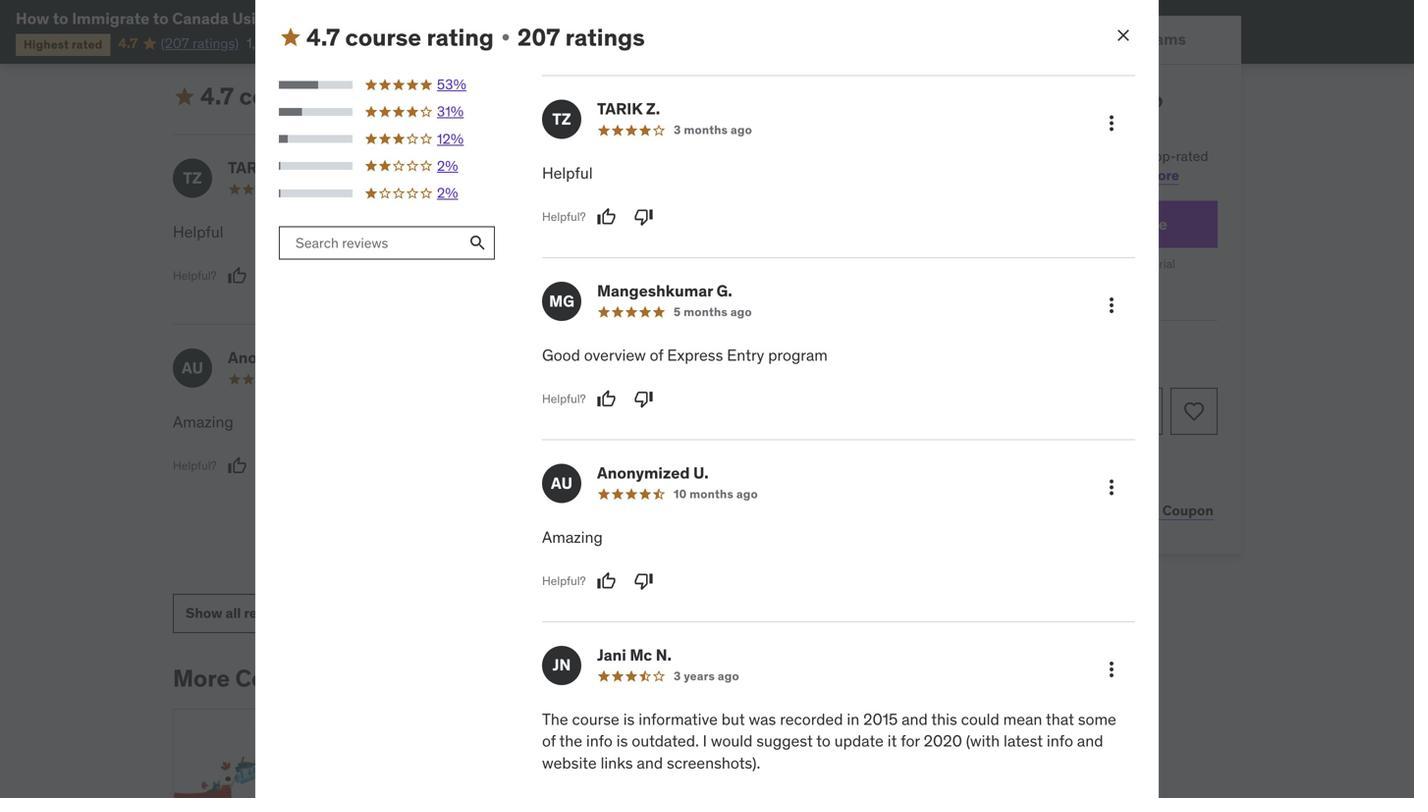 Task type: vqa. For each thing, say whether or not it's contained in the screenshot.


Task type: locate. For each thing, give the bounding box(es) containing it.
latest
[[612, 478, 651, 498], [1004, 731, 1043, 751]]

show all reviews
[[186, 605, 294, 622]]

0 vertical spatial z.
[[646, 99, 660, 119]]

medium image
[[173, 85, 196, 108]]

tarik
[[597, 99, 643, 119], [228, 158, 273, 178]]

helpful
[[542, 163, 593, 183], [173, 222, 223, 242]]

1 vertical spatial n.
[[656, 645, 672, 665]]

amazing
[[173, 412, 233, 432], [542, 527, 603, 547]]

course
[[345, 22, 421, 52], [239, 81, 315, 111], [562, 412, 610, 432], [572, 709, 620, 729]]

1 vertical spatial 3
[[304, 181, 312, 197]]

by
[[332, 664, 359, 693]]

0 horizontal spatial helpful
[[173, 222, 223, 242]]

the
[[806, 434, 829, 454], [559, 731, 582, 751]]

wishlist image
[[1182, 400, 1206, 423]]

1 vertical spatial the course is informative but was recorded in 2015 and this could mean that some of the info is outdated. i would suggest to update it for 2020 (with latest info and website links and screenshots).
[[542, 709, 1116, 773]]

would
[[627, 456, 668, 476], [711, 731, 753, 751]]

4.7 for mg
[[200, 81, 234, 111]]

personal
[[1015, 166, 1069, 184], [1007, 214, 1073, 234]]

0 horizontal spatial i
[[619, 456, 623, 476]]

that
[[715, 434, 743, 454], [1046, 709, 1074, 729]]

course down 1,083 on the left
[[239, 81, 315, 111]]

apply coupon button
[[1118, 491, 1218, 531]]

207 ratings for helpful
[[517, 22, 645, 52]]

1 horizontal spatial it
[[887, 731, 897, 751]]

entry up 5 months ago
[[717, 222, 755, 242]]

informative down mark review by mangeshkumar g. as unhelpful image
[[629, 412, 708, 432]]

2015
[[532, 434, 567, 454], [863, 709, 898, 729]]

additional actions for review by tarik z. image
[[1100, 112, 1123, 135]]

1 horizontal spatial links
[[774, 478, 806, 498]]

1 vertical spatial would
[[711, 731, 753, 751]]

to inside the subscribe to udemy's top courses
[[1027, 89, 1046, 113]]

1 horizontal spatial anonymized
[[597, 463, 690, 483]]

0 vertical spatial suggest
[[672, 456, 729, 476]]

personal inside get this course, plus 11,000+ of our top-rated courses, with personal plan.
[[1015, 166, 1069, 184]]

submit search image
[[468, 233, 488, 253]]

1 vertical spatial amazing
[[542, 527, 603, 547]]

30-day money-back guarantee full lifetime access apply coupon
[[991, 451, 1214, 520]]

helpful? left mark review by mangeshkumar g. as helpful icon
[[542, 391, 586, 407]]

outdated. down mark review by mangeshkumar g. as helpful icon
[[547, 456, 615, 476]]

1 vertical spatial suggest
[[756, 731, 813, 751]]

mangeshkumar up mark review by tarik z. as unhelpful image
[[587, 158, 703, 178]]

xsmall image inside show less button
[[243, 16, 259, 31]]

4.7 course rating down 1,083 students
[[200, 81, 388, 111]]

free
[[1138, 214, 1168, 234]]

xsmall image up 12% button
[[392, 89, 407, 104]]

207 up 12%
[[411, 81, 454, 111]]

1 vertical spatial anonymized
[[597, 463, 690, 483]]

0 horizontal spatial it
[[803, 456, 813, 476]]

4.7 course rating up 53% button
[[306, 22, 494, 52]]

0 vertical spatial tarik z.
[[597, 99, 660, 119]]

0 horizontal spatial some
[[747, 434, 785, 454]]

but up 10 months ago
[[712, 412, 735, 432]]

1 vertical spatial g.
[[716, 281, 732, 301]]

0 horizontal spatial update
[[750, 456, 800, 476]]

screenshots). up mark review by jani mc n. as helpful icon
[[532, 500, 626, 520]]

0 vertical spatial jani mc n.
[[587, 348, 662, 368]]

0 vertical spatial recorded
[[770, 412, 833, 432]]

months for mark review by tarik z. as helpful icon at left
[[684, 122, 728, 138]]

jani mc n. up mark review by mangeshkumar g. as helpful icon
[[587, 348, 662, 368]]

good overview of express entry program up 5
[[532, 222, 818, 242]]

but down 3 years ago
[[722, 709, 745, 729]]

entry up 53% button
[[342, 8, 382, 28]]

money-
[[1033, 451, 1073, 466]]

0 vertical spatial 207
[[517, 22, 560, 52]]

jani mc n. down mark review by anonymized u. as unhelpful image
[[597, 645, 672, 665]]

mangeshkumar g. up 5
[[597, 281, 732, 301]]

1 vertical spatial entry
[[717, 222, 755, 242]]

1 horizontal spatial au
[[551, 473, 572, 493]]

was
[[739, 412, 766, 432], [749, 709, 776, 729]]

0 vertical spatial amazing
[[173, 412, 233, 432]]

anytime
[[1073, 281, 1115, 296]]

0 horizontal spatial latest
[[612, 478, 651, 498]]

anonymized u. down mark review by tarik z. as helpful image
[[228, 348, 339, 368]]

recorded
[[770, 412, 833, 432], [780, 709, 843, 729]]

2% button
[[279, 157, 496, 176], [279, 184, 496, 203]]

207 ratings up 12%
[[411, 81, 539, 111]]

show up (207 ratings)
[[173, 14, 210, 32]]

u.
[[324, 348, 339, 368], [693, 463, 709, 483]]

3
[[674, 122, 681, 138], [304, 181, 312, 197], [674, 669, 681, 684]]

1 vertical spatial that
[[1046, 709, 1074, 729]]

0 vertical spatial g.
[[707, 158, 723, 178]]

10 months ago
[[674, 486, 758, 502]]

years
[[684, 669, 715, 684]]

1 horizontal spatial i
[[703, 731, 707, 751]]

207 ratings
[[517, 22, 645, 52], [411, 81, 539, 111]]

show left all at the bottom left of the page
[[186, 605, 222, 622]]

1 vertical spatial good
[[542, 345, 580, 365]]

ratings
[[565, 22, 645, 52], [459, 81, 539, 111]]

the course is informative but was recorded in 2015 and this could mean that some of the info is outdated. i would suggest to update it for 2020 (with latest info and website links and screenshots).
[[532, 412, 860, 520], [542, 709, 1116, 773]]

rating for mg
[[321, 81, 388, 111]]

0 horizontal spatial au
[[182, 358, 203, 378]]

update
[[750, 456, 800, 476], [834, 731, 884, 751]]

1 horizontal spatial that
[[1046, 709, 1074, 729]]

would down mark review by mangeshkumar g. as unhelpful image
[[627, 456, 668, 476]]

0 vertical spatial 2015
[[532, 434, 567, 454]]

1 vertical spatial some
[[1078, 709, 1116, 729]]

0 vertical spatial that
[[715, 434, 743, 454]]

helpful? left mark review by tarik z. as helpful icon at left
[[542, 209, 586, 224]]

g. for good overview of express entry program
[[707, 158, 723, 178]]

is
[[613, 412, 625, 432], [532, 456, 544, 476], [623, 709, 635, 729], [616, 731, 628, 751]]

show inside button
[[173, 14, 210, 32]]

deanne acres-lans link
[[364, 664, 581, 693]]

mark review by anonymized u. as helpful image
[[597, 571, 616, 591]]

less
[[213, 14, 239, 32]]

207 ratings right xsmall icon
[[517, 22, 645, 52]]

1 vertical spatial tarik z.
[[228, 158, 291, 178]]

0 vertical spatial links
[[774, 478, 806, 498]]

2 vertical spatial 3
[[674, 669, 681, 684]]

0 horizontal spatial for
[[817, 456, 836, 476]]

1 horizontal spatial 2020
[[924, 731, 962, 751]]

1 vertical spatial jani
[[597, 645, 626, 665]]

4.7 down immigrate
[[118, 34, 138, 52]]

0 vertical spatial express
[[279, 8, 338, 28]]

mc up mark review by mangeshkumar g. as unhelpful image
[[620, 348, 642, 368]]

overview up mark review by mangeshkumar g. as helpful icon
[[584, 345, 646, 365]]

informative down years
[[639, 709, 718, 729]]

course down mark review by mangeshkumar g. as helpful icon
[[562, 412, 610, 432]]

1 vertical spatial au
[[551, 473, 572, 493]]

entry down 5 months ago
[[727, 345, 764, 365]]

0 horizontal spatial the
[[559, 731, 582, 751]]

suggest
[[672, 456, 729, 476], [756, 731, 813, 751]]

in
[[837, 412, 850, 432], [847, 709, 860, 729]]

4.7
[[306, 22, 340, 52], [118, 34, 138, 52], [200, 81, 234, 111]]

0 vertical spatial mangeshkumar g.
[[587, 158, 723, 178]]

0 horizontal spatial suggest
[[672, 456, 729, 476]]

1 horizontal spatial tz
[[552, 109, 571, 129]]

0 vertical spatial website
[[716, 478, 770, 498]]

amazing up mark review by anonymized u. as helpful icon
[[173, 412, 233, 432]]

jani right lans
[[597, 645, 626, 665]]

good overview of express entry program
[[532, 222, 818, 242], [542, 345, 828, 365]]

helpful? left mark review by tarik z. as helpful image
[[173, 268, 217, 284]]

1,083 students
[[247, 34, 337, 52]]

website right "10"
[[716, 478, 770, 498]]

outdated. down years
[[632, 731, 699, 751]]

could
[[630, 434, 668, 454], [961, 709, 999, 729]]

30-
[[991, 451, 1010, 466]]

medium image
[[279, 26, 302, 49]]

1 horizontal spatial anonymized u.
[[597, 463, 709, 483]]

how to immigrate to canada using express entry
[[16, 8, 382, 28]]

top
[[1132, 89, 1163, 113]]

1 horizontal spatial u.
[[693, 463, 709, 483]]

1 2% from the top
[[437, 157, 458, 175]]

0 vertical spatial helpful
[[542, 163, 593, 183]]

0 vertical spatial tarik
[[597, 99, 643, 119]]

n.
[[646, 348, 662, 368], [656, 645, 672, 665]]

mangeshkumar g. for mg
[[597, 281, 732, 301]]

0 vertical spatial mc
[[620, 348, 642, 368]]

1 vertical spatial 4.7 course rating
[[200, 81, 388, 111]]

good overview of express entry program down 5
[[542, 345, 828, 365]]

anonymized u. up "10"
[[597, 463, 709, 483]]

show inside button
[[186, 605, 222, 622]]

our
[[1127, 147, 1147, 165]]

1 horizontal spatial xsmall image
[[392, 89, 407, 104]]

mark review by mangeshkumar g. as unhelpful image
[[634, 389, 654, 409]]

0 horizontal spatial 2015
[[532, 434, 567, 454]]

some up 10 months ago
[[747, 434, 785, 454]]

0 vertical spatial could
[[630, 434, 668, 454]]

au
[[182, 358, 203, 378], [551, 473, 572, 493]]

g.
[[707, 158, 723, 178], [716, 281, 732, 301]]

0 vertical spatial this
[[956, 147, 979, 165]]

1 vertical spatial good overview of express entry program
[[542, 345, 828, 365]]

0 vertical spatial some
[[747, 434, 785, 454]]

personal down the plus
[[1015, 166, 1069, 184]]

0 vertical spatial xsmall image
[[243, 16, 259, 31]]

good
[[532, 222, 570, 242], [542, 345, 580, 365]]

mc down mark review by anonymized u. as unhelpful image
[[630, 645, 652, 665]]

some
[[747, 434, 785, 454], [1078, 709, 1116, 729]]

months
[[684, 122, 728, 138], [315, 181, 359, 197], [684, 304, 728, 320], [690, 486, 734, 502]]

try personal plan for free link
[[931, 201, 1218, 248]]

1 vertical spatial 2% button
[[279, 184, 496, 203]]

would down 3 years ago
[[711, 731, 753, 751]]

0 vertical spatial informative
[[629, 412, 708, 432]]

some down 'additional actions for review by jani mc n.' icon
[[1078, 709, 1116, 729]]

tarik z.
[[597, 99, 660, 119], [228, 158, 291, 178]]

mg
[[539, 168, 565, 188], [549, 291, 574, 311]]

1 vertical spatial express
[[657, 222, 713, 242]]

additional actions for review by anonymized u. image
[[1100, 476, 1123, 499]]

1 horizontal spatial tarik z.
[[597, 99, 660, 119]]

3 years ago
[[674, 669, 739, 684]]

207 for helpful
[[517, 22, 560, 52]]

1 vertical spatial the
[[559, 731, 582, 751]]

mark review by anonymized u. as unhelpful image
[[634, 571, 654, 591]]

1 vertical spatial 3 months ago
[[304, 181, 383, 197]]

4.7 right medium icon
[[306, 22, 340, 52]]

rating up 12% button
[[321, 81, 388, 111]]

1 vertical spatial 2%
[[437, 184, 458, 202]]

using
[[232, 8, 275, 28]]

2 2% button from the top
[[279, 184, 496, 203]]

1 vertical spatial personal
[[1007, 214, 1073, 234]]

2% button up search reviews text field
[[279, 184, 496, 203]]

at
[[1019, 256, 1029, 272]]

(207
[[161, 34, 189, 52]]

0 vertical spatial 4.7 course rating
[[306, 22, 494, 52]]

1 vertical spatial tz
[[183, 168, 202, 188]]

it
[[803, 456, 813, 476], [887, 731, 897, 751]]

overview
[[574, 222, 636, 242], [584, 345, 646, 365]]

entry
[[342, 8, 382, 28], [717, 222, 755, 242], [727, 345, 764, 365]]

0 horizontal spatial xsmall image
[[243, 16, 259, 31]]

mangeshkumar for good overview of express entry program
[[587, 158, 703, 178]]

express
[[279, 8, 338, 28], [657, 222, 713, 242], [667, 345, 723, 365]]

outdated.
[[547, 456, 615, 476], [632, 731, 699, 751]]

jani up mark review by mangeshkumar g. as helpful icon
[[587, 348, 617, 368]]

amazing up mark review by anonymized u. as helpful image in the left bottom of the page
[[542, 527, 603, 547]]

express down 5 months ago
[[667, 345, 723, 365]]

Search reviews text field
[[279, 226, 462, 260]]

jn
[[543, 358, 561, 378], [553, 655, 571, 675]]

0 vertical spatial for
[[1113, 214, 1134, 234]]

2020
[[532, 478, 571, 498], [924, 731, 962, 751]]

mangeshkumar up 5
[[597, 281, 713, 301]]

rated down immigrate
[[72, 37, 103, 52]]

with
[[986, 166, 1012, 184]]

of
[[1111, 147, 1123, 165], [640, 222, 654, 242], [650, 345, 663, 365], [789, 434, 803, 454], [542, 731, 556, 751]]

207 right xsmall icon
[[517, 22, 560, 52]]

rating left xsmall icon
[[427, 22, 494, 52]]

1,083
[[247, 34, 280, 52]]

jani
[[587, 348, 617, 368], [597, 645, 626, 665]]

207 ratings for mg
[[411, 81, 539, 111]]

tz
[[552, 109, 571, 129], [183, 168, 202, 188]]

teams
[[1138, 29, 1186, 49]]

2% button down 12% button
[[279, 157, 496, 176]]

overview up mark review by mangeshkumar g. as helpful image
[[574, 222, 636, 242]]

personal up $16.58 on the right of the page
[[1007, 214, 1073, 234]]

website down lans
[[542, 753, 597, 773]]

1 vertical spatial show
[[186, 605, 222, 622]]

show for show less
[[173, 14, 210, 32]]

4.7 right medium image
[[200, 81, 234, 111]]

4.7 for helpful
[[306, 22, 340, 52]]

immigrate
[[72, 8, 150, 28]]

anonymized up "10"
[[597, 463, 690, 483]]

1 vertical spatial mc
[[630, 645, 652, 665]]

express up the students
[[279, 8, 338, 28]]

mangeshkumar g. up mark review by tarik z. as unhelpful image
[[587, 158, 723, 178]]

0 vertical spatial n.
[[646, 348, 662, 368]]

anonymized down mark review by tarik z. as helpful image
[[228, 348, 321, 368]]

rated up 'more' in the right of the page
[[1176, 147, 1208, 165]]

anonymized u.
[[228, 348, 339, 368], [597, 463, 709, 483]]

access
[[1089, 475, 1127, 491]]

teams button
[[1083, 16, 1241, 63]]

1 vertical spatial this
[[600, 434, 626, 454]]

highest rated
[[24, 37, 103, 52]]

xsmall image
[[243, 16, 259, 31], [392, 89, 407, 104]]

plan
[[1076, 214, 1109, 234]]

helpful? left mark review by mangeshkumar g. as helpful image
[[532, 268, 576, 284]]

0 vertical spatial the
[[806, 434, 829, 454]]

0 vertical spatial update
[[750, 456, 800, 476]]

g. for mg
[[716, 281, 732, 301]]

course down lans
[[572, 709, 620, 729]]

express right mark review by tarik z. as unhelpful image
[[657, 222, 713, 242]]

0 vertical spatial personal
[[1015, 166, 1069, 184]]

screenshots). down 3 years ago
[[667, 753, 760, 773]]

courses,
[[931, 166, 982, 184]]

2 2% from the top
[[437, 184, 458, 202]]

xsmall image up 1,083 on the left
[[243, 16, 259, 31]]

0 horizontal spatial rating
[[321, 81, 388, 111]]



Task type: describe. For each thing, give the bounding box(es) containing it.
53%
[[437, 76, 466, 93]]

mark review by tarik z. as helpful image
[[227, 266, 247, 286]]

show for show all reviews
[[186, 605, 222, 622]]

1 vertical spatial 2020
[[924, 731, 962, 751]]

2 vertical spatial express
[[667, 345, 723, 365]]

1 horizontal spatial amazing
[[542, 527, 603, 547]]

1 vertical spatial but
[[722, 709, 745, 729]]

0 vertical spatial entry
[[342, 8, 382, 28]]

1 vertical spatial was
[[749, 709, 776, 729]]

more courses by deanne acres-lans
[[173, 664, 581, 693]]

1 horizontal spatial latest
[[1004, 731, 1043, 751]]

2% for 2nd '2%' button from the top
[[437, 184, 458, 202]]

1 vertical spatial could
[[961, 709, 999, 729]]

0 horizontal spatial u.
[[324, 348, 339, 368]]

plan.
[[1072, 166, 1102, 184]]

1 vertical spatial u.
[[693, 463, 709, 483]]

1 vertical spatial overview
[[584, 345, 646, 365]]

53% button
[[279, 75, 496, 94]]

1 vertical spatial informative
[[639, 709, 718, 729]]

mark review by tarik z. as unhelpful image
[[634, 207, 654, 227]]

0 horizontal spatial screenshots).
[[532, 500, 626, 520]]

show less button
[[173, 4, 259, 43]]

0 vertical spatial was
[[739, 412, 766, 432]]

$16.58
[[1032, 256, 1068, 272]]

12% button
[[279, 129, 496, 149]]

1 vertical spatial jani mc n.
[[597, 645, 672, 665]]

0 horizontal spatial tz
[[183, 168, 202, 188]]

1 vertical spatial for
[[817, 456, 836, 476]]

full
[[1022, 475, 1041, 491]]

0 horizontal spatial tarik z.
[[228, 158, 291, 178]]

1 horizontal spatial helpful
[[542, 163, 593, 183]]

0 vertical spatial but
[[712, 412, 735, 432]]

try personal plan for free
[[981, 214, 1168, 234]]

subscribe to udemy's top courses
[[931, 89, 1163, 138]]

3 for 'additional actions for review by jani mc n.' icon
[[674, 669, 681, 684]]

get this course, plus 11,000+ of our top-rated courses, with personal plan.
[[931, 147, 1208, 184]]

0 vertical spatial 3 months ago
[[674, 122, 752, 138]]

ratings)
[[192, 34, 239, 52]]

0 vertical spatial would
[[627, 456, 668, 476]]

canada
[[172, 8, 229, 28]]

coupon
[[1162, 502, 1214, 520]]

1 vertical spatial program
[[768, 345, 828, 365]]

acres-
[[455, 664, 528, 693]]

show all reviews button
[[173, 594, 307, 634]]

0 vertical spatial overview
[[574, 222, 636, 242]]

0 vertical spatial outdated.
[[547, 456, 615, 476]]

udemy's
[[1050, 89, 1128, 113]]

0 vertical spatial anonymized u.
[[228, 348, 339, 368]]

learn more link
[[1106, 166, 1179, 184]]

ago for mark review by tarik z. as helpful icon at left
[[731, 122, 752, 138]]

starting at $16.58 per month after trial cancel anytime
[[973, 256, 1175, 296]]

courses
[[235, 664, 327, 693]]

months for mark review by anonymized u. as helpful image in the left bottom of the page
[[690, 486, 734, 502]]

0 horizontal spatial (with
[[575, 478, 608, 498]]

0 vertical spatial anonymized
[[228, 348, 321, 368]]

1 horizontal spatial tarik
[[597, 99, 643, 119]]

ago for mark review by mangeshkumar g. as helpful icon
[[730, 304, 752, 320]]

courses
[[931, 114, 1003, 138]]

10
[[674, 486, 687, 502]]

top-
[[1150, 147, 1176, 165]]

0 horizontal spatial z.
[[277, 158, 291, 178]]

per
[[1071, 256, 1088, 272]]

lans
[[528, 664, 581, 693]]

xsmall image
[[498, 30, 514, 45]]

0 vertical spatial the
[[532, 412, 558, 432]]

1 vertical spatial it
[[887, 731, 897, 751]]

0 horizontal spatial could
[[630, 434, 668, 454]]

mark review by mangeshkumar g. as helpful image
[[597, 389, 616, 409]]

close modal image
[[1114, 25, 1133, 45]]

0 vertical spatial good overview of express entry program
[[532, 222, 818, 242]]

highest
[[24, 37, 69, 52]]

4.7 course rating for helpful
[[306, 22, 494, 52]]

how
[[16, 8, 49, 28]]

0 horizontal spatial links
[[601, 753, 633, 773]]

of inside get this course, plus 11,000+ of our top-rated courses, with personal plan.
[[1111, 147, 1123, 165]]

all
[[226, 605, 241, 622]]

1 vertical spatial i
[[703, 731, 707, 751]]

0 vertical spatial mg
[[539, 168, 565, 188]]

1 vertical spatial helpful
[[173, 222, 223, 242]]

day
[[1010, 451, 1030, 466]]

2% for first '2%' button from the top
[[437, 157, 458, 175]]

12%
[[437, 130, 464, 148]]

course up 53% button
[[345, 22, 421, 52]]

11,000+
[[1059, 147, 1108, 165]]

helpful? left mark review by anonymized u. as helpful image in the left bottom of the page
[[542, 573, 586, 589]]

guarantee
[[1103, 451, 1158, 466]]

1 vertical spatial in
[[847, 709, 860, 729]]

this inside get this course, plus 11,000+ of our top-rated courses, with personal plan.
[[956, 147, 979, 165]]

5
[[674, 304, 681, 320]]

1 vertical spatial recorded
[[780, 709, 843, 729]]

ago for mark review by anonymized u. as helpful image in the left bottom of the page
[[736, 486, 758, 502]]

1 vertical spatial anonymized u.
[[597, 463, 709, 483]]

207 for mg
[[411, 81, 454, 111]]

2 vertical spatial for
[[901, 731, 920, 751]]

ratings for helpful
[[565, 22, 645, 52]]

more
[[173, 664, 230, 693]]

31% button
[[279, 102, 496, 122]]

students
[[283, 34, 337, 52]]

trial
[[1155, 256, 1175, 272]]

0 vertical spatial program
[[758, 222, 818, 242]]

4.7 course rating for mg
[[200, 81, 388, 111]]

mark review by mangeshkumar g. as helpful image
[[587, 266, 606, 286]]

0 vertical spatial it
[[803, 456, 813, 476]]

teams tab list
[[907, 16, 1241, 65]]

0 vertical spatial jani
[[587, 348, 617, 368]]

1 horizontal spatial z.
[[646, 99, 660, 119]]

more
[[1145, 166, 1179, 184]]

get
[[931, 147, 953, 165]]

1 horizontal spatial the
[[806, 434, 829, 454]]

1 vertical spatial outdated.
[[632, 731, 699, 751]]

personal inside try personal plan for free link
[[1007, 214, 1073, 234]]

1 horizontal spatial some
[[1078, 709, 1116, 729]]

1 vertical spatial 2015
[[863, 709, 898, 729]]

deanne
[[364, 664, 450, 693]]

mangeshkumar for mg
[[597, 281, 713, 301]]

1 vertical spatial jn
[[553, 655, 571, 675]]

after
[[1128, 256, 1152, 272]]

additional actions for review by jani mc n. image
[[1100, 658, 1123, 681]]

ratings for mg
[[459, 81, 539, 111]]

0 vertical spatial in
[[837, 412, 850, 432]]

1 horizontal spatial website
[[716, 478, 770, 498]]

back
[[1073, 451, 1100, 466]]

1 vertical spatial mg
[[549, 291, 574, 311]]

0 horizontal spatial website
[[542, 753, 597, 773]]

0 vertical spatial good
[[532, 222, 570, 242]]

5 months ago
[[674, 304, 752, 320]]

lifetime
[[1044, 475, 1087, 491]]

additional actions for review by mangeshkumar g. image
[[1100, 294, 1123, 317]]

0 vertical spatial jn
[[543, 358, 561, 378]]

1 2% button from the top
[[279, 157, 496, 176]]

0 vertical spatial 2020
[[532, 478, 571, 498]]

learn more
[[1106, 166, 1179, 184]]

0 horizontal spatial mean
[[672, 434, 711, 454]]

mangeshkumar g. for good overview of express entry program
[[587, 158, 723, 178]]

(207 ratings)
[[161, 34, 239, 52]]

month
[[1091, 256, 1125, 272]]

reviews
[[244, 605, 294, 622]]

cancel
[[1034, 281, 1070, 296]]

1 vertical spatial mean
[[1003, 709, 1042, 729]]

1 vertical spatial the
[[542, 709, 568, 729]]

learn
[[1106, 166, 1142, 184]]

2 vertical spatial entry
[[727, 345, 764, 365]]

1 vertical spatial update
[[834, 731, 884, 751]]

mark review by anonymized u. as helpful image
[[227, 456, 247, 476]]

try
[[981, 214, 1004, 234]]

0 horizontal spatial rated
[[72, 37, 103, 52]]

0 vertical spatial latest
[[612, 478, 651, 498]]

course,
[[982, 147, 1027, 165]]

mark review by jani mc n. as helpful image
[[587, 544, 606, 564]]

plus
[[1031, 147, 1056, 165]]

0 vertical spatial tz
[[552, 109, 571, 129]]

mark review by tarik z. as helpful image
[[597, 207, 616, 227]]

2 vertical spatial this
[[931, 709, 957, 729]]

1 horizontal spatial screenshots).
[[667, 753, 760, 773]]

rated inside get this course, plus 11,000+ of our top-rated courses, with personal plan.
[[1176, 147, 1208, 165]]

rating for helpful
[[427, 22, 494, 52]]

0 vertical spatial the course is informative but was recorded in 2015 and this could mean that some of the info is outdated. i would suggest to update it for 2020 (with latest info and website links and screenshots).
[[532, 412, 860, 520]]

show less
[[173, 14, 239, 32]]

helpful? left mark review by anonymized u. as helpful icon
[[173, 458, 217, 473]]

months for mark review by mangeshkumar g. as helpful icon
[[684, 304, 728, 320]]

1 vertical spatial tarik
[[228, 158, 273, 178]]

31%
[[437, 103, 464, 120]]

subscribe
[[931, 89, 1023, 113]]

apply
[[1122, 502, 1159, 520]]

3 for additional actions for review by tarik z. icon
[[674, 122, 681, 138]]

starting
[[973, 256, 1016, 272]]

0 horizontal spatial 4.7
[[118, 34, 138, 52]]



